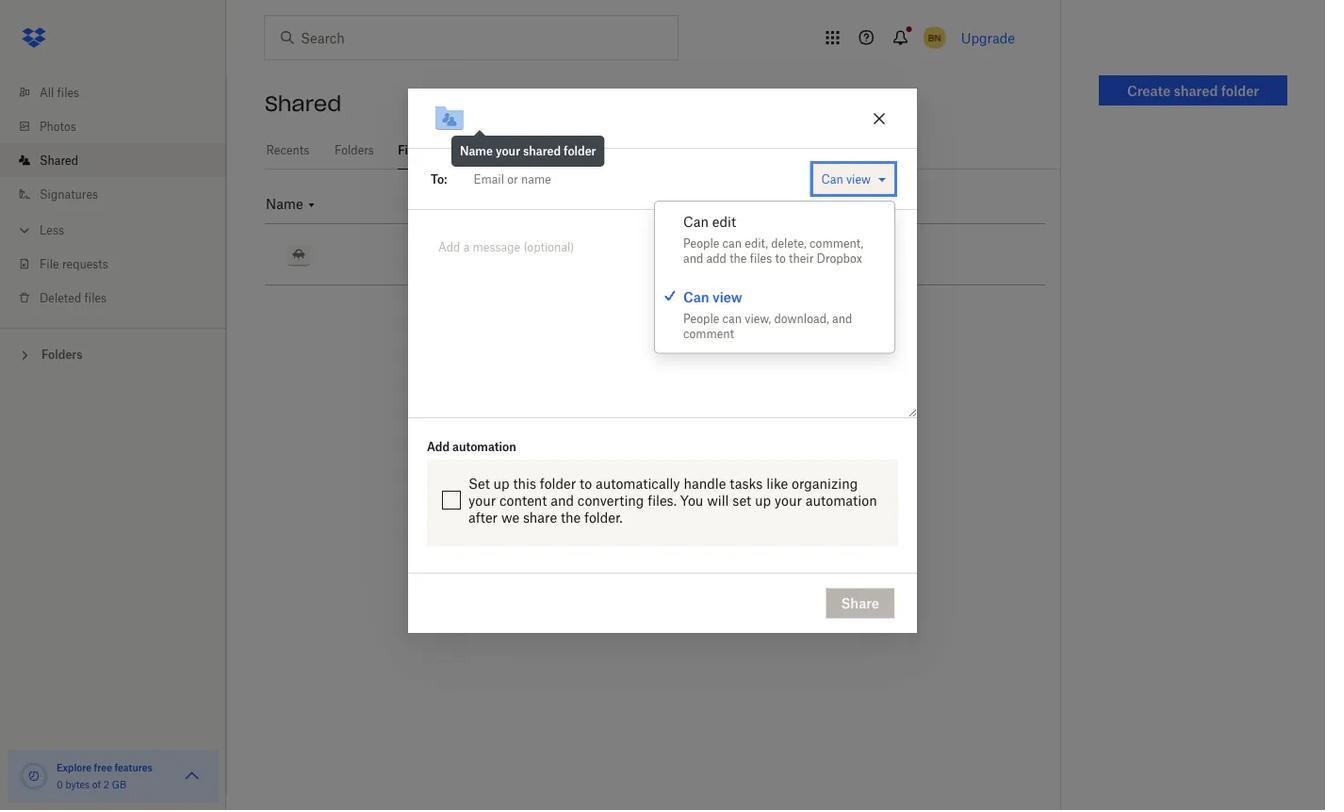 Task type: describe. For each thing, give the bounding box(es) containing it.
recents
[[266, 143, 309, 157]]

explore
[[57, 762, 92, 774]]

set
[[469, 476, 490, 492]]

handle
[[684, 476, 726, 492]]

can edit people can edit, delete, comment, and add the files to their dropbox
[[684, 214, 864, 266]]

shared inside button
[[1175, 83, 1219, 99]]

links
[[448, 143, 477, 157]]

list containing all files
[[0, 64, 226, 328]]

people for view
[[684, 312, 720, 326]]

your down like
[[775, 493, 802, 509]]

folder for set up this folder to automatically handle tasks like organizing your content and converting files. you will set up your automation after we share the folder.
[[540, 476, 576, 492]]

comment
[[684, 327, 735, 341]]

2
[[104, 779, 109, 791]]

all
[[40, 85, 54, 99]]

add automation
[[427, 440, 517, 454]]

set
[[733, 493, 752, 509]]

files
[[398, 143, 424, 157]]

all files
[[40, 85, 79, 99]]

explore free features 0 bytes of 2 gb
[[57, 762, 153, 791]]

and inside the can view people can view, download, and comment
[[833, 312, 853, 326]]

signatures
[[40, 187, 98, 201]]

files for deleted files
[[84, 291, 107, 305]]

the inside 'can edit people can edit, delete, comment, and add the files to their dropbox'
[[730, 251, 747, 266]]

shared list item
[[0, 143, 226, 177]]

add
[[707, 251, 727, 266]]

upgrade link
[[962, 30, 1016, 46]]

converting
[[578, 493, 644, 509]]

automatically
[[596, 476, 681, 492]]

the inside set up this folder to automatically handle tasks like organizing your content and converting files. you will set up your automation after we share the folder.
[[561, 510, 581, 526]]

signatures link
[[15, 177, 226, 211]]

their
[[789, 251, 814, 266]]

name your shared folder
[[460, 144, 597, 158]]

bytes
[[65, 779, 90, 791]]

of
[[92, 779, 101, 791]]

dropbox image
[[15, 19, 53, 57]]

files.
[[648, 493, 677, 509]]

sharing modal dialog
[[408, 89, 918, 785]]

less
[[40, 223, 64, 237]]

folders inside "link"
[[335, 143, 374, 157]]

free
[[94, 762, 112, 774]]

signature requests link
[[500, 132, 607, 167]]

Add a message (optional) text field
[[431, 233, 895, 276]]

less image
[[15, 221, 34, 240]]

deleted files
[[40, 291, 107, 305]]

this
[[513, 476, 537, 492]]

share
[[842, 596, 880, 612]]

can for can edit
[[684, 214, 709, 230]]

0 vertical spatial up
[[494, 476, 510, 492]]

can for can view
[[684, 289, 710, 305]]

view for can view
[[847, 172, 871, 186]]

quota usage element
[[19, 762, 49, 792]]

like
[[767, 476, 789, 492]]

0 vertical spatial automation
[[453, 440, 517, 454]]

organizing
[[792, 476, 858, 492]]

signature
[[503, 143, 555, 157]]

Contact name field
[[466, 164, 805, 194]]

shared inside shared link
[[40, 153, 78, 167]]

create shared folder
[[1128, 83, 1260, 99]]

share
[[523, 510, 557, 526]]

links link
[[447, 132, 477, 167]]

can inside popup button
[[822, 172, 844, 186]]

requests for signature requests
[[558, 143, 605, 157]]

content
[[500, 493, 547, 509]]



Task type: vqa. For each thing, say whether or not it's contained in the screenshot.
top and
yes



Task type: locate. For each thing, give the bounding box(es) containing it.
files for all files
[[57, 85, 79, 99]]

1 vertical spatial and
[[833, 312, 853, 326]]

0 vertical spatial the
[[730, 251, 747, 266]]

to:
[[431, 172, 447, 186]]

photos link
[[15, 109, 226, 143]]

requests inside tab list
[[558, 143, 605, 157]]

shared inside sharing modal dialog
[[523, 144, 561, 158]]

0 vertical spatial files
[[57, 85, 79, 99]]

automation up set on the bottom left of the page
[[453, 440, 517, 454]]

create
[[1128, 83, 1171, 99]]

can left view,
[[723, 312, 742, 326]]

0 vertical spatial requests
[[558, 143, 605, 157]]

0 horizontal spatial folders
[[41, 348, 83, 362]]

1 vertical spatial view
[[713, 289, 743, 305]]

shared down photos
[[40, 153, 78, 167]]

deleted files link
[[15, 281, 226, 315]]

1 vertical spatial people
[[684, 312, 720, 326]]

you
[[681, 493, 704, 509]]

automation down 'organizing'
[[806, 493, 878, 509]]

your right name
[[496, 144, 521, 158]]

deleted
[[40, 291, 81, 305]]

recents link
[[265, 132, 311, 167]]

files link
[[398, 132, 424, 167]]

requests for file requests
[[62, 257, 108, 271]]

gb
[[112, 779, 127, 791]]

folders link
[[334, 132, 375, 167]]

2 can from the top
[[723, 312, 742, 326]]

0 vertical spatial folders
[[335, 143, 374, 157]]

automation
[[453, 440, 517, 454], [806, 493, 878, 509]]

1 vertical spatial shared
[[40, 153, 78, 167]]

folders button
[[0, 340, 226, 368]]

add
[[427, 440, 450, 454]]

and right download,
[[833, 312, 853, 326]]

your
[[496, 144, 521, 158], [469, 493, 496, 509], [775, 493, 802, 509]]

can up comment
[[684, 289, 710, 305]]

shared right name
[[523, 144, 561, 158]]

None field
[[447, 160, 809, 198]]

2 people from the top
[[684, 312, 720, 326]]

0 vertical spatial folder
[[1222, 83, 1260, 99]]

tab list containing recents
[[265, 132, 1061, 170]]

1 horizontal spatial view
[[847, 172, 871, 186]]

0 vertical spatial people
[[684, 236, 720, 251]]

shared link
[[15, 143, 226, 177]]

files right deleted
[[84, 291, 107, 305]]

0 horizontal spatial view
[[713, 289, 743, 305]]

0 horizontal spatial files
[[57, 85, 79, 99]]

can inside the can view people can view, download, and comment
[[684, 289, 710, 305]]

download,
[[775, 312, 830, 326]]

view,
[[745, 312, 772, 326]]

people for edit
[[684, 236, 720, 251]]

can view button
[[813, 164, 895, 194]]

up
[[494, 476, 510, 492], [755, 493, 771, 509]]

can inside the can view people can view, download, and comment
[[723, 312, 742, 326]]

can inside 'can edit people can edit, delete, comment, and add the files to their dropbox'
[[684, 214, 709, 230]]

delete,
[[772, 236, 807, 251]]

dropbox
[[817, 251, 863, 266]]

2 vertical spatial folder
[[540, 476, 576, 492]]

can view people can view, download, and comment
[[684, 289, 853, 341]]

1 horizontal spatial automation
[[806, 493, 878, 509]]

to
[[776, 251, 786, 266], [580, 476, 592, 492]]

menu inside sharing modal dialog
[[655, 202, 895, 353]]

people up add
[[684, 236, 720, 251]]

0 horizontal spatial and
[[551, 493, 574, 509]]

after
[[469, 510, 498, 526]]

requests inside "list"
[[62, 257, 108, 271]]

folder inside button
[[1222, 83, 1260, 99]]

folders inside folders button
[[41, 348, 83, 362]]

folder inside set up this folder to automatically handle tasks like organizing your content and converting files. you will set up your automation after we share the folder.
[[540, 476, 576, 492]]

shared right create
[[1175, 83, 1219, 99]]

folders left 'files'
[[335, 143, 374, 157]]

folder right create
[[1222, 83, 1260, 99]]

file requests link
[[15, 247, 226, 281]]

1 vertical spatial up
[[755, 493, 771, 509]]

0 vertical spatial shared
[[1175, 83, 1219, 99]]

people up comment
[[684, 312, 720, 326]]

requests right signature
[[558, 143, 605, 157]]

file
[[40, 257, 59, 271]]

view
[[847, 172, 871, 186], [713, 289, 743, 305]]

tab list
[[265, 132, 1061, 170]]

edit,
[[745, 236, 768, 251]]

view up comment, at the right of page
[[847, 172, 871, 186]]

list
[[0, 64, 226, 328]]

1 horizontal spatial requests
[[558, 143, 605, 157]]

0 vertical spatial can
[[822, 172, 844, 186]]

view inside popup button
[[847, 172, 871, 186]]

0 horizontal spatial requests
[[62, 257, 108, 271]]

1 horizontal spatial and
[[684, 251, 704, 266]]

people
[[684, 236, 720, 251], [684, 312, 720, 326]]

automation inside set up this folder to automatically handle tasks like organizing your content and converting files. you will set up your automation after we share the folder.
[[806, 493, 878, 509]]

signature requests
[[503, 143, 605, 157]]

to up converting
[[580, 476, 592, 492]]

0 vertical spatial view
[[847, 172, 871, 186]]

and
[[684, 251, 704, 266], [833, 312, 853, 326], [551, 493, 574, 509]]

1 vertical spatial to
[[580, 476, 592, 492]]

view inside the can view people can view, download, and comment
[[713, 289, 743, 305]]

1 horizontal spatial up
[[755, 493, 771, 509]]

can for edit
[[723, 236, 742, 251]]

view down add
[[713, 289, 743, 305]]

1 horizontal spatial shared
[[265, 91, 342, 117]]

0 vertical spatial shared
[[265, 91, 342, 117]]

will
[[707, 493, 729, 509]]

and inside set up this folder to automatically handle tasks like organizing your content and converting files. you will set up your automation after we share the folder.
[[551, 493, 574, 509]]

can left edit
[[684, 214, 709, 230]]

all files link
[[15, 75, 226, 109]]

requests
[[558, 143, 605, 157], [62, 257, 108, 271]]

0 horizontal spatial automation
[[453, 440, 517, 454]]

1 horizontal spatial the
[[730, 251, 747, 266]]

can up add
[[723, 236, 742, 251]]

folder right signature
[[564, 144, 597, 158]]

0 vertical spatial to
[[776, 251, 786, 266]]

to down delete,
[[776, 251, 786, 266]]

folders down deleted
[[41, 348, 83, 362]]

view for can view people can view, download, and comment
[[713, 289, 743, 305]]

name
[[460, 144, 493, 158]]

0 vertical spatial can
[[723, 236, 742, 251]]

1 vertical spatial files
[[750, 251, 773, 266]]

1 vertical spatial shared
[[523, 144, 561, 158]]

folder.
[[585, 510, 623, 526]]

can view
[[822, 172, 871, 186]]

folder
[[1222, 83, 1260, 99], [564, 144, 597, 158], [540, 476, 576, 492]]

files
[[57, 85, 79, 99], [750, 251, 773, 266], [84, 291, 107, 305]]

photos
[[40, 119, 76, 133]]

up right set
[[755, 493, 771, 509]]

1 horizontal spatial to
[[776, 251, 786, 266]]

create shared folder button
[[1100, 75, 1288, 106]]

1 vertical spatial requests
[[62, 257, 108, 271]]

0 vertical spatial and
[[684, 251, 704, 266]]

comment,
[[810, 236, 864, 251]]

1 vertical spatial can
[[723, 312, 742, 326]]

shared up recents "link"
[[265, 91, 342, 117]]

0 horizontal spatial shared
[[40, 153, 78, 167]]

1 can from the top
[[723, 236, 742, 251]]

to inside set up this folder to automatically handle tasks like organizing your content and converting files. you will set up your automation after we share the folder.
[[580, 476, 592, 492]]

2 vertical spatial can
[[684, 289, 710, 305]]

0 horizontal spatial shared
[[523, 144, 561, 158]]

features
[[115, 762, 153, 774]]

the
[[730, 251, 747, 266], [561, 510, 581, 526]]

set up this folder to automatically handle tasks like organizing your content and converting files. you will set up your automation after we share the folder.
[[469, 476, 878, 526]]

2 vertical spatial and
[[551, 493, 574, 509]]

shared
[[265, 91, 342, 117], [40, 153, 78, 167]]

0 horizontal spatial the
[[561, 510, 581, 526]]

can up comment, at the right of page
[[822, 172, 844, 186]]

folder for name your shared folder
[[564, 144, 597, 158]]

file requests
[[40, 257, 108, 271]]

tasks
[[730, 476, 763, 492]]

1 vertical spatial folders
[[41, 348, 83, 362]]

2 horizontal spatial files
[[750, 251, 773, 266]]

can
[[723, 236, 742, 251], [723, 312, 742, 326]]

your up after
[[469, 493, 496, 509]]

menu containing can edit
[[655, 202, 895, 353]]

can
[[822, 172, 844, 186], [684, 214, 709, 230], [684, 289, 710, 305]]

none field inside sharing modal dialog
[[447, 160, 809, 198]]

the right share
[[561, 510, 581, 526]]

1 vertical spatial can
[[684, 214, 709, 230]]

and up share
[[551, 493, 574, 509]]

0 horizontal spatial up
[[494, 476, 510, 492]]

1 horizontal spatial folders
[[335, 143, 374, 157]]

0
[[57, 779, 63, 791]]

edit
[[713, 214, 737, 230]]

1 horizontal spatial files
[[84, 291, 107, 305]]

menu
[[655, 202, 895, 353]]

folder right 'this'
[[540, 476, 576, 492]]

0 horizontal spatial to
[[580, 476, 592, 492]]

the right add
[[730, 251, 747, 266]]

files inside 'can edit people can edit, delete, comment, and add the files to their dropbox'
[[750, 251, 773, 266]]

people inside the can view people can view, download, and comment
[[684, 312, 720, 326]]

shared
[[1175, 83, 1219, 99], [523, 144, 561, 158]]

can for view
[[723, 312, 742, 326]]

share button
[[827, 589, 895, 619]]

upgrade
[[962, 30, 1016, 46]]

we
[[502, 510, 520, 526]]

up right set on the bottom left of the page
[[494, 476, 510, 492]]

folders
[[335, 143, 374, 157], [41, 348, 83, 362]]

1 people from the top
[[684, 236, 720, 251]]

2 horizontal spatial and
[[833, 312, 853, 326]]

files down edit, at top
[[750, 251, 773, 266]]

files right all
[[57, 85, 79, 99]]

and left add
[[684, 251, 704, 266]]

requests right file
[[62, 257, 108, 271]]

1 vertical spatial the
[[561, 510, 581, 526]]

1 vertical spatial folder
[[564, 144, 597, 158]]

to inside 'can edit people can edit, delete, comment, and add the files to their dropbox'
[[776, 251, 786, 266]]

people inside 'can edit people can edit, delete, comment, and add the files to their dropbox'
[[684, 236, 720, 251]]

can inside 'can edit people can edit, delete, comment, and add the files to their dropbox'
[[723, 236, 742, 251]]

1 vertical spatial automation
[[806, 493, 878, 509]]

and inside 'can edit people can edit, delete, comment, and add the files to their dropbox'
[[684, 251, 704, 266]]

1 horizontal spatial shared
[[1175, 83, 1219, 99]]

2 vertical spatial files
[[84, 291, 107, 305]]



